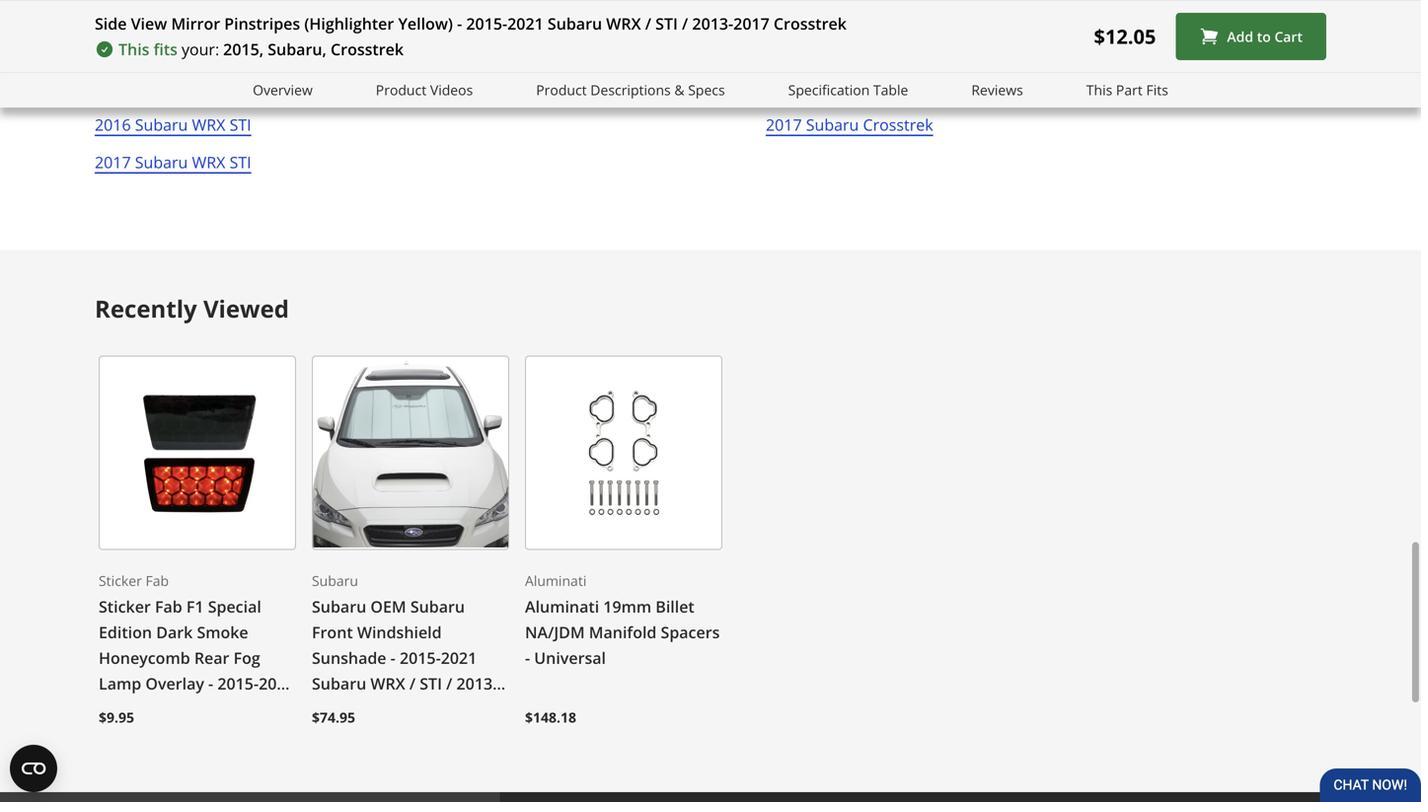 Task type: locate. For each thing, give the bounding box(es) containing it.
0 horizontal spatial 2016
[[95, 114, 131, 135]]

2015- inside sticker fab sticker fab f1 special edition dark smoke honeycomb rear fog lamp overlay - 2015-2021 subaru wrx / sti / 2013- 2017 crosstrek
[[218, 674, 259, 695]]

19mm
[[604, 597, 652, 618]]

reviews link
[[972, 79, 1024, 101]]

mirror
[[171, 13, 220, 34]]

this for this part fits
[[1087, 80, 1113, 99]]

- inside aluminati aluminati 19mm billet na/jdm manifold spacers - universal
[[525, 648, 530, 669]]

wrx
[[192, 1, 226, 23], [607, 13, 641, 34], [192, 39, 226, 60], [192, 114, 226, 135], [192, 151, 226, 173], [371, 674, 406, 695], [157, 699, 192, 720]]

na/jdm
[[525, 622, 585, 643]]

product left descriptions
[[536, 80, 587, 99]]

&
[[675, 80, 685, 99]]

0 horizontal spatial this
[[118, 39, 150, 60]]

2017 subaru wrx sti link
[[95, 149, 251, 187]]

0 vertical spatial 2016
[[766, 76, 802, 98]]

2015- inside subaru subaru oem subaru front windshield sunshade - 2015-2021 subaru wrx / sti / 2013- 2021 crosstrek
[[400, 648, 441, 669]]

1 vertical spatial fab
[[155, 597, 182, 618]]

1 vertical spatial 2015-
[[400, 648, 441, 669]]

2 aluminati from the top
[[525, 597, 600, 618]]

wrx inside sticker fab sticker fab f1 special edition dark smoke honeycomb rear fog lamp overlay - 2015-2021 subaru wrx / sti / 2013- 2017 crosstrek
[[157, 699, 192, 720]]

2017 subaru wrx sti
[[95, 151, 251, 173]]

wrx up 2017 subaru wrx sti
[[192, 114, 226, 135]]

subsoa3992122 subaru oem subaru front windshield sunshade - 2015-2020 subaru wrx & sti / 2013+ subaru crosstrek, image
[[312, 356, 510, 550]]

0 vertical spatial aluminati
[[525, 572, 587, 590]]

descriptions
[[591, 80, 671, 99]]

product descriptions & specs
[[536, 80, 725, 99]]

product inside "product descriptions & specs" link
[[536, 80, 587, 99]]

sticker
[[99, 572, 142, 590], [99, 597, 151, 618]]

2021
[[508, 13, 544, 34], [95, 39, 131, 60], [441, 648, 477, 669], [259, 674, 295, 695], [312, 699, 348, 720]]

this down view
[[118, 39, 150, 60]]

product descriptions & specs link
[[536, 79, 725, 101]]

lamp
[[99, 674, 141, 695]]

yellow)
[[398, 13, 453, 34]]

2017 subaru crosstrek link
[[766, 112, 934, 149]]

2015-
[[466, 13, 508, 34], [400, 648, 441, 669], [218, 674, 259, 695]]

0 horizontal spatial 2013-
[[243, 699, 285, 720]]

2 vertical spatial 2013-
[[243, 699, 285, 720]]

2016 subaru wrx sti link
[[95, 112, 251, 149]]

2 product from the left
[[536, 80, 587, 99]]

sti down rear
[[207, 699, 229, 720]]

1 product from the left
[[376, 80, 427, 99]]

1 vertical spatial 2016
[[95, 114, 131, 135]]

product
[[376, 80, 427, 99], [536, 80, 587, 99]]

wrx inside subaru subaru oem subaru front windshield sunshade - 2015-2021 subaru wrx / sti / 2013- 2021 crosstrek
[[371, 674, 406, 695]]

2013-
[[693, 13, 734, 34], [457, 674, 498, 695], [243, 699, 285, 720]]

$12.05
[[1095, 23, 1157, 50]]

add
[[1228, 27, 1254, 46]]

product left videos
[[376, 80, 427, 99]]

product videos
[[376, 80, 473, 99]]

2015- down 'windshield'
[[400, 648, 441, 669]]

2016 for 2016 subaru crosstrek
[[766, 76, 802, 98]]

0 vertical spatial fab
[[146, 572, 169, 590]]

2013- inside subaru subaru oem subaru front windshield sunshade - 2015-2021 subaru wrx / sti / 2013- 2021 crosstrek
[[457, 674, 498, 695]]

2015- right yellow)
[[466, 13, 508, 34]]

special
[[208, 597, 261, 618]]

wrx down mirror
[[192, 39, 226, 60]]

1 horizontal spatial 2016
[[766, 76, 802, 98]]

1 horizontal spatial 2013-
[[457, 674, 498, 695]]

view
[[131, 13, 167, 34]]

1 vertical spatial aluminati
[[525, 597, 600, 618]]

2015- down fog
[[218, 674, 259, 695]]

2016 subaru crosstrek link
[[766, 74, 934, 112]]

front
[[312, 622, 353, 643]]

- right yellow)
[[457, 13, 462, 34]]

videos
[[430, 80, 473, 99]]

wrx down sunshade
[[371, 674, 406, 695]]

product inside product videos link
[[376, 80, 427, 99]]

sti down the 2016 subaru wrx sti link
[[230, 151, 251, 173]]

2 horizontal spatial 2015-
[[466, 13, 508, 34]]

sti down 'windshield'
[[420, 674, 442, 695]]

2013- inside sticker fab sticker fab f1 special edition dark smoke honeycomb rear fog lamp overlay - 2015-2021 subaru wrx / sti / 2013- 2017 crosstrek
[[243, 699, 285, 720]]

0 vertical spatial 2013-
[[693, 13, 734, 34]]

2015,
[[223, 39, 264, 60]]

subaru,
[[268, 39, 327, 60]]

/
[[646, 13, 652, 34], [682, 13, 689, 34], [410, 674, 416, 695], [446, 674, 453, 695], [196, 699, 203, 720], [233, 699, 239, 720]]

manifold
[[589, 622, 657, 643]]

dark
[[156, 622, 193, 643]]

subaru
[[135, 1, 188, 23], [806, 1, 859, 23], [548, 13, 602, 34], [135, 39, 188, 60], [806, 76, 859, 98], [135, 114, 188, 135], [806, 114, 859, 135], [135, 151, 188, 173], [312, 572, 358, 590], [312, 597, 367, 618], [411, 597, 465, 618], [312, 674, 367, 695], [99, 699, 153, 720]]

oem
[[371, 597, 406, 618]]

- down rear
[[208, 674, 213, 695]]

this
[[118, 39, 150, 60], [1087, 80, 1113, 99]]

sunshade
[[312, 648, 387, 669]]

$148.18
[[525, 709, 577, 727]]

specs
[[688, 80, 725, 99]]

specification table link
[[789, 79, 909, 101]]

0 vertical spatial 2015-
[[466, 13, 508, 34]]

sti
[[656, 13, 678, 34], [230, 114, 251, 135], [230, 151, 251, 173], [420, 674, 442, 695], [207, 699, 229, 720]]

2020 subaru wrx
[[95, 1, 226, 23]]

0 vertical spatial this
[[118, 39, 150, 60]]

crosstrek
[[864, 1, 934, 23], [774, 13, 847, 34], [331, 39, 404, 60], [864, 76, 934, 98], [864, 114, 934, 135], [352, 699, 425, 720], [139, 725, 212, 746]]

fits
[[1147, 80, 1169, 99]]

- down na/jdm
[[525, 648, 530, 669]]

- down 'windshield'
[[391, 648, 396, 669]]

1 horizontal spatial 2015-
[[400, 648, 441, 669]]

0 horizontal spatial product
[[376, 80, 427, 99]]

wrx down overlay at the left bottom
[[157, 699, 192, 720]]

2021 subaru wrx link
[[95, 37, 226, 74]]

0 vertical spatial sticker
[[99, 572, 142, 590]]

wrx down the 2016 subaru wrx sti link
[[192, 151, 226, 173]]

edition
[[99, 622, 152, 643]]

rear
[[194, 648, 230, 669]]

spacers
[[661, 622, 720, 643]]

0 horizontal spatial 2015-
[[218, 674, 259, 695]]

1 horizontal spatial product
[[536, 80, 587, 99]]

-
[[457, 13, 462, 34], [391, 648, 396, 669], [525, 648, 530, 669], [208, 674, 213, 695]]

sti up &
[[656, 13, 678, 34]]

2 vertical spatial 2015-
[[218, 674, 259, 695]]

1 horizontal spatial this
[[1087, 80, 1113, 99]]

1 vertical spatial sticker
[[99, 597, 151, 618]]

product for product videos
[[376, 80, 427, 99]]

side
[[95, 13, 127, 34]]

crosstrek inside sticker fab sticker fab f1 special edition dark smoke honeycomb rear fog lamp overlay - 2015-2021 subaru wrx / sti / 2013- 2017 crosstrek
[[139, 725, 212, 746]]

aluminati
[[525, 572, 587, 590], [525, 597, 600, 618]]

universal
[[535, 648, 606, 669]]

2014 subaru crosstrek
[[766, 1, 934, 23]]

fab
[[146, 572, 169, 590], [155, 597, 182, 618]]

recently viewed
[[95, 293, 289, 325]]

1 vertical spatial 2013-
[[457, 674, 498, 695]]

$74.95
[[312, 709, 355, 727]]

1 vertical spatial this
[[1087, 80, 1113, 99]]

- inside subaru subaru oem subaru front windshield sunshade - 2015-2021 subaru wrx / sti / 2013- 2021 crosstrek
[[391, 648, 396, 669]]

wrx up product descriptions & specs
[[607, 13, 641, 34]]

this left part
[[1087, 80, 1113, 99]]

2021 subaru wrx
[[95, 39, 226, 60]]

2016
[[766, 76, 802, 98], [95, 114, 131, 135]]

2017
[[734, 13, 770, 34], [766, 114, 802, 135], [95, 151, 131, 173], [99, 725, 135, 746]]

specification table
[[789, 80, 909, 99]]

fits
[[154, 39, 178, 60]]

smoke
[[197, 622, 248, 643]]

aluminati aluminati 19mm billet na/jdm manifold spacers - universal
[[525, 572, 720, 669]]



Task type: describe. For each thing, give the bounding box(es) containing it.
1 aluminati from the top
[[525, 572, 587, 590]]

windshield
[[357, 622, 442, 643]]

sticker fab sticker fab f1 special edition dark smoke honeycomb rear fog lamp overlay - 2015-2021 subaru wrx / sti / 2013- 2017 crosstrek
[[99, 572, 295, 746]]

viewed
[[203, 293, 289, 325]]

2 sticker from the top
[[99, 597, 151, 618]]

this fits your: 2015, subaru, crosstrek
[[118, 39, 404, 60]]

sti down 2015,
[[230, 114, 251, 135]]

sti inside sticker fab sticker fab f1 special edition dark smoke honeycomb rear fog lamp overlay - 2015-2021 subaru wrx / sti / 2013- 2017 crosstrek
[[207, 699, 229, 720]]

open widget image
[[10, 746, 57, 793]]

subaru subaru oem subaru front windshield sunshade - 2015-2021 subaru wrx / sti / 2013- 2021 crosstrek
[[312, 572, 498, 720]]

2016 subaru wrx sti
[[95, 114, 251, 135]]

pinstripes
[[224, 13, 300, 34]]

2017 inside sticker fab sticker fab f1 special edition dark smoke honeycomb rear fog lamp overlay - 2015-2021 subaru wrx / sti / 2013- 2017 crosstrek
[[99, 725, 135, 746]]

2020 subaru wrx link
[[95, 0, 226, 37]]

2014 subaru crosstrek link
[[766, 0, 934, 37]]

wrx up your:
[[192, 1, 226, 23]]

$9.95
[[99, 709, 134, 727]]

table
[[874, 80, 909, 99]]

add to cart
[[1228, 27, 1303, 46]]

overview
[[253, 80, 313, 99]]

product for product descriptions & specs
[[536, 80, 587, 99]]

2017 subaru crosstrek
[[766, 114, 934, 135]]

cart
[[1275, 27, 1303, 46]]

overlay
[[145, 674, 204, 695]]

2021 inside sticker fab sticker fab f1 special edition dark smoke honeycomb rear fog lamp overlay - 2015-2021 subaru wrx / sti / 2013- 2017 crosstrek
[[259, 674, 295, 695]]

2016 subaru crosstrek
[[766, 76, 934, 98]]

alualm-19mm-mani aluminati 19mm billet na/jdm manifold spacers, image
[[525, 356, 723, 550]]

sti inside subaru subaru oem subaru front windshield sunshade - 2015-2021 subaru wrx / sti / 2013- 2021 crosstrek
[[420, 674, 442, 695]]

crosstrek inside subaru subaru oem subaru front windshield sunshade - 2015-2021 subaru wrx / sti / 2013- 2021 crosstrek
[[352, 699, 425, 720]]

overview link
[[253, 79, 313, 101]]

this for this fits your: 2015, subaru, crosstrek
[[118, 39, 150, 60]]

your:
[[182, 39, 219, 60]]

sfb15wrx-f1-dshc sticker fab f1 special edition dark smoke honeycomb rear fog lamp overlay - 2015-2020 wrx & sti / 2013-2017 crosstrek, image
[[99, 356, 296, 550]]

honeycomb
[[99, 648, 190, 669]]

2 horizontal spatial 2013-
[[693, 13, 734, 34]]

to
[[1258, 27, 1272, 46]]

- inside sticker fab sticker fab f1 special edition dark smoke honeycomb rear fog lamp overlay - 2015-2021 subaru wrx / sti / 2013- 2017 crosstrek
[[208, 674, 213, 695]]

this part fits
[[1087, 80, 1169, 99]]

f1
[[187, 597, 204, 618]]

fog
[[234, 648, 260, 669]]

recently
[[95, 293, 197, 325]]

2020
[[95, 1, 131, 23]]

specification
[[789, 80, 870, 99]]

product videos link
[[376, 79, 473, 101]]

2014
[[766, 1, 802, 23]]

(highlighter
[[304, 13, 394, 34]]

2016 for 2016 subaru wrx sti
[[95, 114, 131, 135]]

subaru inside sticker fab sticker fab f1 special edition dark smoke honeycomb rear fog lamp overlay - 2015-2021 subaru wrx / sti / 2013- 2017 crosstrek
[[99, 699, 153, 720]]

add to cart button
[[1176, 13, 1327, 60]]

1 sticker from the top
[[99, 572, 142, 590]]

reviews
[[972, 80, 1024, 99]]

side view mirror pinstripes (highlighter yellow) - 2015-2021 subaru wrx / sti / 2013-2017 crosstrek
[[95, 13, 847, 34]]

this part fits link
[[1087, 79, 1169, 101]]

billet
[[656, 597, 695, 618]]

part
[[1117, 80, 1143, 99]]



Task type: vqa. For each thing, say whether or not it's contained in the screenshot.
first the Increment icon from the bottom
no



